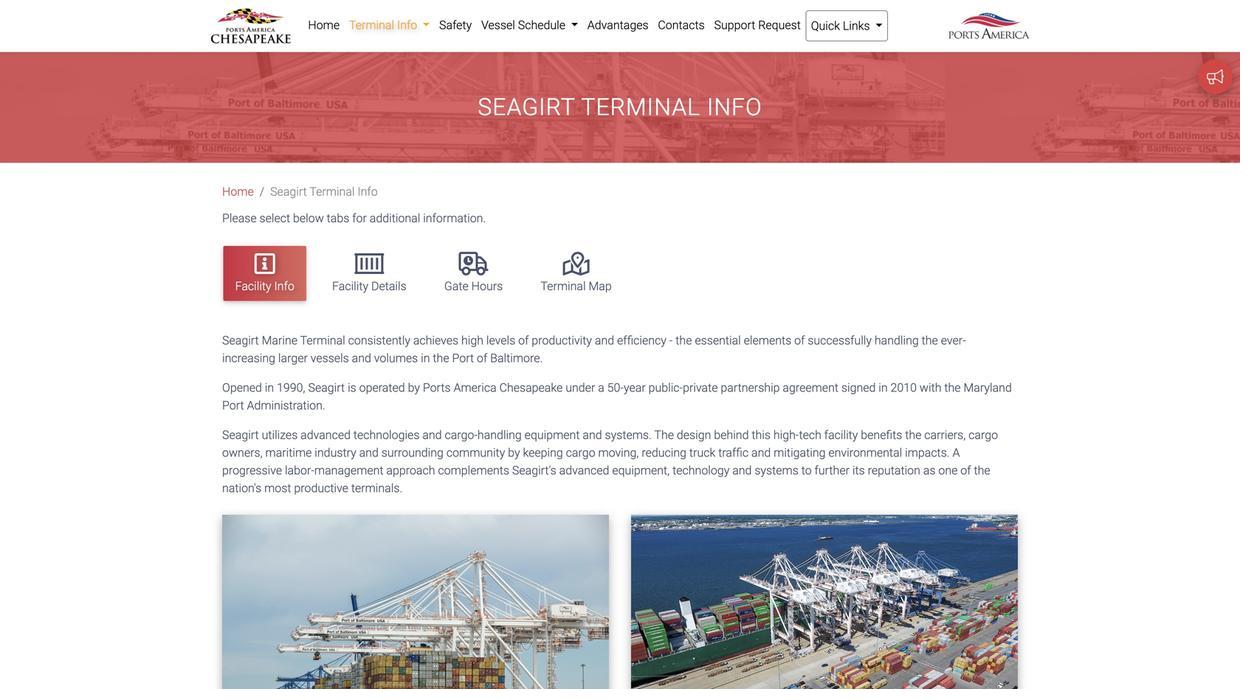 Task type: describe. For each thing, give the bounding box(es) containing it.
management
[[315, 463, 384, 477]]

systems.
[[605, 428, 652, 442]]

seagirt inside opened in 1990, seagirt is operated by ports america chesapeake under a 50-year public-private partnership agreement signed in 2010 with the maryland port administration.
[[308, 381, 345, 395]]

high
[[462, 333, 484, 348]]

and down technologies in the left of the page
[[359, 446, 379, 460]]

truck
[[690, 446, 716, 460]]

support request link
[[710, 10, 806, 40]]

to
[[802, 463, 812, 477]]

signed
[[842, 381, 876, 395]]

1 vertical spatial home link
[[222, 185, 254, 199]]

of down high
[[477, 351, 488, 365]]

successfully
[[808, 333, 872, 348]]

please
[[222, 211, 257, 225]]

gate
[[444, 279, 469, 293]]

quick
[[811, 19, 840, 33]]

moving,
[[599, 446, 639, 460]]

traffic
[[719, 446, 749, 460]]

the right one
[[974, 463, 991, 477]]

quick links
[[811, 19, 873, 33]]

in inside seagirt marine terminal consistently achieves high levels of productivity and efficiency - the essential elements of successfully handling the ever- increasing larger vessels and volumes in the port of baltimore.
[[421, 351, 430, 365]]

partnership
[[721, 381, 780, 395]]

one
[[939, 463, 958, 477]]

nation's
[[222, 481, 262, 495]]

quick links link
[[806, 10, 888, 41]]

administration.
[[247, 398, 325, 413]]

by inside opened in 1990, seagirt is operated by ports america chesapeake under a 50-year public-private partnership agreement signed in 2010 with the maryland port administration.
[[408, 381, 420, 395]]

0 vertical spatial home
[[308, 18, 340, 32]]

further
[[815, 463, 850, 477]]

with
[[920, 381, 942, 395]]

volumes
[[374, 351, 418, 365]]

america
[[454, 381, 497, 395]]

additional
[[370, 211, 420, 225]]

opened
[[222, 381, 262, 395]]

this
[[752, 428, 771, 442]]

reducing
[[642, 446, 687, 460]]

gate hours link
[[433, 246, 515, 301]]

the
[[655, 428, 674, 442]]

1990,
[[277, 381, 305, 395]]

facility for facility info
[[235, 279, 271, 293]]

mitigating
[[774, 446, 826, 460]]

tab panel containing seagirt marine terminal consistently achieves high levels of productivity and efficiency - the essential elements of successfully handling the ever- increasing larger vessels and volumes in the port of baltimore.
[[211, 332, 1029, 689]]

contacts
[[658, 18, 705, 32]]

public-
[[649, 381, 683, 395]]

cargo-
[[445, 428, 478, 442]]

safety
[[439, 18, 472, 32]]

handling inside seagirt marine terminal consistently achieves high levels of productivity and efficiency - the essential elements of successfully handling the ever- increasing larger vessels and volumes in the port of baltimore.
[[875, 333, 919, 348]]

vessel
[[481, 18, 515, 32]]

high-
[[774, 428, 799, 442]]

tech
[[799, 428, 822, 442]]

terminal map link
[[529, 246, 624, 301]]

impacts.
[[905, 446, 950, 460]]

below
[[293, 211, 324, 225]]

terminal info link
[[345, 10, 435, 40]]

vessel schedule link
[[477, 10, 583, 40]]

terminals.
[[351, 481, 403, 495]]

systems
[[755, 463, 799, 477]]

seagirt inside seagirt marine terminal consistently achieves high levels of productivity and efficiency - the essential elements of successfully handling the ever- increasing larger vessels and volumes in the port of baltimore.
[[222, 333, 259, 348]]

0 vertical spatial home link
[[304, 10, 345, 40]]

technology
[[673, 463, 730, 477]]

vessel schedule
[[481, 18, 569, 32]]

contacts link
[[654, 10, 710, 40]]

0 horizontal spatial cargo
[[566, 446, 596, 460]]

efficiency
[[617, 333, 667, 348]]

facility info link
[[223, 246, 306, 301]]

port inside opened in 1990, seagirt is operated by ports america chesapeake under a 50-year public-private partnership agreement signed in 2010 with the maryland port administration.
[[222, 398, 244, 413]]

2 seagirt terminal image from the left
[[631, 515, 1018, 689]]

1 horizontal spatial cargo
[[969, 428, 998, 442]]

technologies
[[354, 428, 420, 442]]

consistently
[[348, 333, 411, 348]]

of right the elements at the right of page
[[795, 333, 805, 348]]

benefits
[[861, 428, 903, 442]]

gate hours
[[444, 279, 503, 293]]

utilizes
[[262, 428, 298, 442]]

advantages link
[[583, 10, 654, 40]]

advantages
[[588, 18, 649, 32]]

support
[[714, 18, 756, 32]]

the right "-"
[[676, 333, 692, 348]]

and up moving,
[[583, 428, 602, 442]]

facility details
[[332, 279, 407, 293]]

and down consistently
[[352, 351, 371, 365]]

port inside seagirt marine terminal consistently achieves high levels of productivity and efficiency - the essential elements of successfully handling the ever- increasing larger vessels and volumes in the port of baltimore.
[[452, 351, 474, 365]]

maryland
[[964, 381, 1012, 395]]

tabs
[[327, 211, 350, 225]]

facility details link
[[321, 246, 418, 301]]

details
[[371, 279, 407, 293]]

the left ever-
[[922, 333, 938, 348]]

2 horizontal spatial in
[[879, 381, 888, 395]]

levels
[[487, 333, 516, 348]]

behind
[[714, 428, 749, 442]]

the inside opened in 1990, seagirt is operated by ports america chesapeake under a 50-year public-private partnership agreement signed in 2010 with the maryland port administration.
[[945, 381, 961, 395]]



Task type: vqa. For each thing, say whether or not it's contained in the screenshot.
advantages
yes



Task type: locate. For each thing, give the bounding box(es) containing it.
port down opened
[[222, 398, 244, 413]]

0 horizontal spatial port
[[222, 398, 244, 413]]

facility
[[235, 279, 271, 293], [332, 279, 369, 293]]

information.
[[423, 211, 486, 225]]

by inside seagirt utilizes advanced technologies and cargo-handling equipment and systems. the design behind this high-tech facility benefits the carriers, cargo owners, maritime industry and surrounding community by keeping cargo moving, reducing truck traffic and mitigating environmental impacts.  a progressive labor-management approach complements seagirt's advanced equipment, technology and systems to further its reputation as one of the nation's most productive terminals.
[[508, 446, 520, 460]]

0 horizontal spatial seagirt terminal info
[[270, 185, 378, 199]]

0 horizontal spatial advanced
[[301, 428, 351, 442]]

keeping
[[523, 446, 563, 460]]

home link left the "terminal info"
[[304, 10, 345, 40]]

links
[[843, 19, 870, 33]]

0 horizontal spatial by
[[408, 381, 420, 395]]

approach
[[387, 463, 435, 477]]

terminal inside seagirt marine terminal consistently achieves high levels of productivity and efficiency - the essential elements of successfully handling the ever- increasing larger vessels and volumes in the port of baltimore.
[[300, 333, 345, 348]]

in left 2010
[[879, 381, 888, 395]]

industry
[[315, 446, 356, 460]]

0 vertical spatial advanced
[[301, 428, 351, 442]]

owners,
[[222, 446, 263, 460]]

in down achieves
[[421, 351, 430, 365]]

select
[[260, 211, 290, 225]]

home up the please
[[222, 185, 254, 199]]

terminal info
[[349, 18, 420, 32]]

home link up the please
[[222, 185, 254, 199]]

facility left "details"
[[332, 279, 369, 293]]

tab list
[[216, 239, 1030, 308]]

of up baltimore.
[[519, 333, 529, 348]]

vessels
[[311, 351, 349, 365]]

1 vertical spatial seagirt terminal info
[[270, 185, 378, 199]]

elements
[[744, 333, 792, 348]]

community
[[447, 446, 505, 460]]

0 horizontal spatial in
[[265, 381, 274, 395]]

handling inside seagirt utilizes advanced technologies and cargo-handling equipment and systems. the design behind this high-tech facility benefits the carriers, cargo owners, maritime industry and surrounding community by keeping cargo moving, reducing truck traffic and mitigating environmental impacts.  a progressive labor-management approach complements seagirt's advanced equipment, technology and systems to further its reputation as one of the nation's most productive terminals.
[[478, 428, 522, 442]]

productivity
[[532, 333, 592, 348]]

1 horizontal spatial advanced
[[560, 463, 610, 477]]

1 horizontal spatial home link
[[304, 10, 345, 40]]

and down this
[[752, 446, 771, 460]]

in left 1990,
[[265, 381, 274, 395]]

1 facility from the left
[[235, 279, 271, 293]]

please select below tabs for additional information.
[[222, 211, 486, 225]]

facility up marine
[[235, 279, 271, 293]]

0 horizontal spatial facility
[[235, 279, 271, 293]]

1 horizontal spatial in
[[421, 351, 430, 365]]

schedule
[[518, 18, 566, 32]]

home left the "terminal info"
[[308, 18, 340, 32]]

handling up 2010
[[875, 333, 919, 348]]

0 vertical spatial seagirt terminal info
[[478, 93, 763, 121]]

its
[[853, 463, 865, 477]]

ever-
[[941, 333, 966, 348]]

cargo right carriers,
[[969, 428, 998, 442]]

a
[[953, 446, 960, 460]]

opened in 1990, seagirt is operated by ports america chesapeake under a 50-year public-private partnership agreement signed in 2010 with the maryland port administration.
[[222, 381, 1012, 413]]

2 facility from the left
[[332, 279, 369, 293]]

ports
[[423, 381, 451, 395]]

for
[[352, 211, 367, 225]]

1 horizontal spatial by
[[508, 446, 520, 460]]

0 horizontal spatial handling
[[478, 428, 522, 442]]

hours
[[472, 279, 503, 293]]

map
[[589, 279, 612, 293]]

productive
[[294, 481, 349, 495]]

handling
[[875, 333, 919, 348], [478, 428, 522, 442]]

port down high
[[452, 351, 474, 365]]

seagirt terminal image
[[222, 515, 609, 689], [631, 515, 1018, 689]]

by left ports
[[408, 381, 420, 395]]

terminal
[[349, 18, 394, 32], [581, 93, 701, 121], [310, 185, 355, 199], [541, 279, 586, 293], [300, 333, 345, 348]]

essential
[[695, 333, 741, 348]]

50-
[[608, 381, 624, 395]]

surrounding
[[382, 446, 444, 460]]

is
[[348, 381, 357, 395]]

seagirt marine terminal consistently achieves high levels of productivity and efficiency - the essential elements of successfully handling the ever- increasing larger vessels and volumes in the port of baltimore.
[[222, 333, 966, 365]]

1 horizontal spatial home
[[308, 18, 340, 32]]

progressive
[[222, 463, 282, 477]]

advanced down moving,
[[560, 463, 610, 477]]

larger
[[278, 351, 308, 365]]

by up seagirt's
[[508, 446, 520, 460]]

a
[[598, 381, 605, 395]]

2010
[[891, 381, 917, 395]]

0 vertical spatial handling
[[875, 333, 919, 348]]

seagirt's
[[512, 463, 557, 477]]

of right one
[[961, 463, 972, 477]]

facility info
[[235, 279, 295, 293]]

seagirt
[[478, 93, 575, 121], [270, 185, 307, 199], [222, 333, 259, 348], [308, 381, 345, 395], [222, 428, 259, 442]]

of inside seagirt utilizes advanced technologies and cargo-handling equipment and systems. the design behind this high-tech facility benefits the carriers, cargo owners, maritime industry and surrounding community by keeping cargo moving, reducing truck traffic and mitigating environmental impacts.  a progressive labor-management approach complements seagirt's advanced equipment, technology and systems to further its reputation as one of the nation's most productive terminals.
[[961, 463, 972, 477]]

and left efficiency
[[595, 333, 615, 348]]

maritime
[[265, 446, 312, 460]]

the
[[676, 333, 692, 348], [922, 333, 938, 348], [433, 351, 449, 365], [945, 381, 961, 395], [906, 428, 922, 442], [974, 463, 991, 477]]

-
[[670, 333, 673, 348]]

carriers,
[[925, 428, 966, 442]]

the down achieves
[[433, 351, 449, 365]]

1 vertical spatial port
[[222, 398, 244, 413]]

baltimore.
[[490, 351, 543, 365]]

agreement
[[783, 381, 839, 395]]

under
[[566, 381, 595, 395]]

private
[[683, 381, 718, 395]]

1 horizontal spatial handling
[[875, 333, 919, 348]]

seagirt inside seagirt utilizes advanced technologies and cargo-handling equipment and systems. the design behind this high-tech facility benefits the carriers, cargo owners, maritime industry and surrounding community by keeping cargo moving, reducing truck traffic and mitigating environmental impacts.  a progressive labor-management approach complements seagirt's advanced equipment, technology and systems to further its reputation as one of the nation's most productive terminals.
[[222, 428, 259, 442]]

home
[[308, 18, 340, 32], [222, 185, 254, 199]]

0 horizontal spatial home link
[[222, 185, 254, 199]]

0 vertical spatial port
[[452, 351, 474, 365]]

1 vertical spatial by
[[508, 446, 520, 460]]

1 horizontal spatial port
[[452, 351, 474, 365]]

advanced up industry in the bottom of the page
[[301, 428, 351, 442]]

and down traffic
[[733, 463, 752, 477]]

1 horizontal spatial seagirt terminal image
[[631, 515, 1018, 689]]

in
[[421, 351, 430, 365], [265, 381, 274, 395], [879, 381, 888, 395]]

terminal map
[[541, 279, 612, 293]]

increasing
[[222, 351, 275, 365]]

the right the with
[[945, 381, 961, 395]]

1 vertical spatial home
[[222, 185, 254, 199]]

equipment
[[525, 428, 580, 442]]

operated
[[359, 381, 405, 395]]

labor-
[[285, 463, 315, 477]]

1 horizontal spatial facility
[[332, 279, 369, 293]]

tab list containing facility info
[[216, 239, 1030, 308]]

0 horizontal spatial home
[[222, 185, 254, 199]]

complements
[[438, 463, 510, 477]]

0 horizontal spatial seagirt terminal image
[[222, 515, 609, 689]]

handling up 'community'
[[478, 428, 522, 442]]

equipment,
[[612, 463, 670, 477]]

by
[[408, 381, 420, 395], [508, 446, 520, 460]]

and up surrounding
[[423, 428, 442, 442]]

the up the impacts. on the bottom of page
[[906, 428, 922, 442]]

cargo down equipment
[[566, 446, 596, 460]]

seagirt utilizes advanced technologies and cargo-handling equipment and systems. the design behind this high-tech facility benefits the carriers, cargo owners, maritime industry and surrounding community by keeping cargo moving, reducing truck traffic and mitigating environmental impacts.  a progressive labor-management approach complements seagirt's advanced equipment, technology and systems to further its reputation as one of the nation's most productive terminals.
[[222, 428, 998, 495]]

1 vertical spatial cargo
[[566, 446, 596, 460]]

1 vertical spatial handling
[[478, 428, 522, 442]]

tab panel
[[211, 332, 1029, 689]]

as
[[924, 463, 936, 477]]

support request
[[714, 18, 801, 32]]

0 vertical spatial by
[[408, 381, 420, 395]]

1 seagirt terminal image from the left
[[222, 515, 609, 689]]

1 horizontal spatial seagirt terminal info
[[478, 93, 763, 121]]

0 vertical spatial cargo
[[969, 428, 998, 442]]

1 vertical spatial advanced
[[560, 463, 610, 477]]

port
[[452, 351, 474, 365], [222, 398, 244, 413]]

facility for facility details
[[332, 279, 369, 293]]

of
[[519, 333, 529, 348], [795, 333, 805, 348], [477, 351, 488, 365], [961, 463, 972, 477]]



